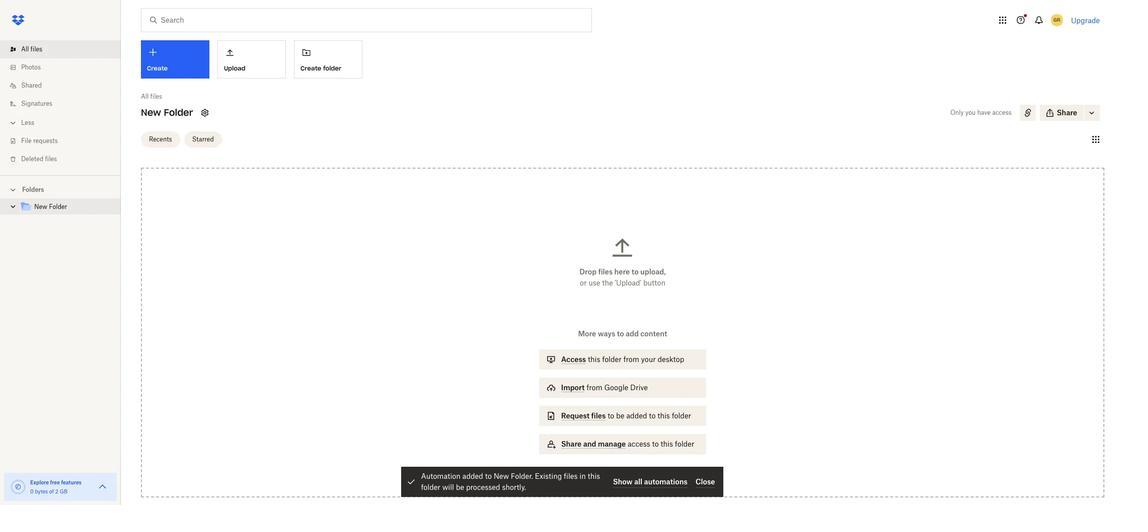 Task type: describe. For each thing, give the bounding box(es) containing it.
add
[[626, 329, 639, 338]]

recents button
[[141, 131, 180, 147]]

google
[[605, 383, 629, 392]]

only
[[951, 109, 964, 116]]

alert containing automation added to new folder. existing files in this folder will be processed shortly.
[[401, 467, 724, 497]]

more ways to add content element
[[537, 328, 709, 464]]

folder inside automation added to new folder. existing files in this folder will be processed shortly.
[[421, 483, 441, 492]]

automations
[[644, 477, 688, 486]]

added inside automation added to new folder. existing files in this folder will be processed shortly.
[[463, 472, 483, 481]]

import from google drive
[[562, 383, 648, 392]]

photos
[[21, 63, 41, 71]]

explore free features 0 bytes of 2 gb
[[30, 480, 82, 495]]

all
[[635, 477, 643, 486]]

explore
[[30, 480, 49, 486]]

2
[[55, 489, 58, 495]]

access this folder from your desktop
[[562, 355, 685, 364]]

create folder
[[301, 64, 342, 72]]

deleted files link
[[8, 150, 121, 168]]

bytes
[[35, 489, 48, 495]]

share button
[[1040, 105, 1084, 121]]

you
[[966, 109, 976, 116]]

shortly.
[[502, 483, 526, 492]]

content
[[641, 329, 668, 338]]

file requests link
[[8, 132, 121, 150]]

create button
[[141, 40, 210, 79]]

quota usage element
[[10, 479, 26, 495]]

gb
[[60, 489, 68, 495]]

or
[[580, 279, 587, 287]]

use
[[589, 279, 601, 287]]

signatures link
[[8, 95, 121, 113]]

share and manage access to this folder
[[562, 440, 695, 448]]

gr
[[1054, 17, 1061, 23]]

deleted
[[21, 155, 43, 163]]

to left add
[[617, 329, 624, 338]]

files inside more ways to add content 'element'
[[592, 412, 606, 420]]

this inside automation added to new folder. existing files in this folder will be processed shortly.
[[588, 472, 600, 481]]

close
[[696, 477, 716, 486]]

shared
[[21, 82, 42, 89]]

photos link
[[8, 58, 121, 77]]

will
[[443, 483, 454, 492]]

this up the share and manage access to this folder at bottom
[[658, 412, 670, 420]]

files inside deleted files link
[[45, 155, 57, 163]]

ways
[[598, 329, 616, 338]]

folder inside button
[[323, 64, 342, 72]]

file requests
[[21, 137, 58, 145]]

drop files here to upload, or use the 'upload' button
[[580, 267, 666, 287]]

files inside automation added to new folder. existing files in this folder will be processed shortly.
[[564, 472, 578, 481]]

drive
[[631, 383, 648, 392]]

only you have access
[[951, 109, 1012, 116]]

to up the share and manage access to this folder at bottom
[[649, 412, 656, 420]]

1 horizontal spatial all
[[141, 93, 149, 100]]

create for create
[[147, 64, 168, 72]]

recents
[[149, 135, 172, 143]]

0
[[30, 489, 34, 495]]

deleted files
[[21, 155, 57, 163]]

list containing all files
[[0, 34, 121, 175]]

0 vertical spatial new folder
[[141, 107, 193, 118]]

request files to be added to this folder
[[562, 412, 692, 420]]

share for share and manage access to this folder
[[562, 440, 582, 448]]

all files list item
[[0, 40, 121, 58]]

0 vertical spatial all files link
[[8, 40, 121, 58]]

new inside automation added to new folder. existing files in this folder will be processed shortly.
[[494, 472, 509, 481]]

import
[[562, 383, 585, 392]]

'upload'
[[615, 279, 642, 287]]

all files inside list item
[[21, 45, 42, 53]]

to up manage
[[608, 412, 615, 420]]

1 vertical spatial all files link
[[141, 92, 162, 102]]

free
[[50, 480, 60, 486]]

your
[[642, 355, 656, 364]]



Task type: locate. For each thing, give the bounding box(es) containing it.
0 vertical spatial folder
[[164, 107, 193, 118]]

share for share
[[1058, 108, 1078, 117]]

desktop
[[658, 355, 685, 364]]

folder settings image
[[199, 107, 211, 119]]

0 horizontal spatial from
[[587, 383, 603, 392]]

0 vertical spatial new
[[141, 107, 161, 118]]

all files link up shared link
[[8, 40, 121, 58]]

all up recents 'button'
[[141, 93, 149, 100]]

1 vertical spatial be
[[456, 483, 464, 492]]

new
[[141, 107, 161, 118], [34, 203, 47, 211], [494, 472, 509, 481]]

all files link
[[8, 40, 121, 58], [141, 92, 162, 102]]

to inside drop files here to upload, or use the 'upload' button
[[632, 267, 639, 276]]

request
[[562, 412, 590, 420]]

to up processed at the left bottom
[[485, 472, 492, 481]]

2 vertical spatial new
[[494, 472, 509, 481]]

1 horizontal spatial added
[[627, 412, 648, 420]]

show all automations
[[613, 477, 688, 486]]

button
[[644, 279, 666, 287]]

1 vertical spatial all
[[141, 93, 149, 100]]

existing
[[535, 472, 562, 481]]

0 vertical spatial added
[[627, 412, 648, 420]]

folders button
[[0, 182, 121, 197]]

1 horizontal spatial new folder
[[141, 107, 193, 118]]

1 horizontal spatial create
[[301, 64, 322, 72]]

from
[[624, 355, 640, 364], [587, 383, 603, 392]]

have
[[978, 109, 991, 116]]

0 horizontal spatial access
[[628, 440, 651, 448]]

less image
[[8, 118, 18, 128]]

starred
[[192, 135, 214, 143]]

of
[[49, 489, 54, 495]]

list
[[0, 34, 121, 175]]

file
[[21, 137, 32, 145]]

from right import
[[587, 383, 603, 392]]

0 vertical spatial share
[[1058, 108, 1078, 117]]

files down create popup button
[[150, 93, 162, 100]]

1 horizontal spatial folder
[[164, 107, 193, 118]]

share
[[1058, 108, 1078, 117], [562, 440, 582, 448]]

access
[[993, 109, 1012, 116], [628, 440, 651, 448]]

0 vertical spatial be
[[617, 412, 625, 420]]

from left your
[[624, 355, 640, 364]]

upgrade
[[1072, 16, 1101, 24]]

0 vertical spatial all
[[21, 45, 29, 53]]

to
[[632, 267, 639, 276], [617, 329, 624, 338], [608, 412, 615, 420], [649, 412, 656, 420], [653, 440, 659, 448], [485, 472, 492, 481]]

files left in on the bottom of the page
[[564, 472, 578, 481]]

the
[[603, 279, 613, 287]]

1 horizontal spatial new
[[141, 107, 161, 118]]

more ways to add content
[[579, 329, 668, 338]]

this up automations
[[661, 440, 673, 448]]

folder left folder settings icon
[[164, 107, 193, 118]]

Search in folder "Dropbox" text field
[[161, 15, 571, 26]]

0 vertical spatial from
[[624, 355, 640, 364]]

be right will
[[456, 483, 464, 492]]

0 horizontal spatial create
[[147, 64, 168, 72]]

new folder link
[[20, 200, 113, 214]]

new down folders
[[34, 203, 47, 211]]

new up shortly.
[[494, 472, 509, 481]]

0 horizontal spatial all files
[[21, 45, 42, 53]]

all up photos
[[21, 45, 29, 53]]

folder.
[[511, 472, 533, 481]]

1 horizontal spatial share
[[1058, 108, 1078, 117]]

drop
[[580, 267, 597, 276]]

files up photos
[[31, 45, 42, 53]]

new inside new folder link
[[34, 203, 47, 211]]

1 vertical spatial new
[[34, 203, 47, 211]]

show
[[613, 477, 633, 486]]

alert
[[401, 467, 724, 497]]

this right in on the bottom of the page
[[588, 472, 600, 481]]

added down "drive"
[[627, 412, 648, 420]]

new up recents
[[141, 107, 161, 118]]

1 horizontal spatial all files
[[141, 93, 162, 100]]

0 vertical spatial access
[[993, 109, 1012, 116]]

automation added to new folder. existing files in this folder will be processed shortly.
[[421, 472, 600, 492]]

upload,
[[641, 267, 666, 276]]

files inside all files list item
[[31, 45, 42, 53]]

0 vertical spatial all files
[[21, 45, 42, 53]]

files up the
[[599, 267, 613, 276]]

files right request
[[592, 412, 606, 420]]

here
[[615, 267, 630, 276]]

requests
[[33, 137, 58, 145]]

access right manage
[[628, 440, 651, 448]]

files inside drop files here to upload, or use the 'upload' button
[[599, 267, 613, 276]]

create inside popup button
[[147, 64, 168, 72]]

added up processed at the left bottom
[[463, 472, 483, 481]]

upload
[[224, 64, 246, 72]]

all files
[[21, 45, 42, 53], [141, 93, 162, 100]]

1 vertical spatial new folder
[[34, 203, 67, 211]]

new folder
[[141, 107, 193, 118], [34, 203, 67, 211]]

new folder down "folders" button
[[34, 203, 67, 211]]

be inside more ways to add content 'element'
[[617, 412, 625, 420]]

1 horizontal spatial from
[[624, 355, 640, 364]]

added inside more ways to add content 'element'
[[627, 412, 648, 420]]

1 vertical spatial share
[[562, 440, 582, 448]]

create
[[301, 64, 322, 72], [147, 64, 168, 72]]

show all automations button
[[613, 476, 688, 488]]

folders
[[22, 186, 44, 193]]

and
[[584, 440, 597, 448]]

0 horizontal spatial added
[[463, 472, 483, 481]]

share inside more ways to add content 'element'
[[562, 440, 582, 448]]

0 horizontal spatial share
[[562, 440, 582, 448]]

1 vertical spatial folder
[[49, 203, 67, 211]]

files
[[31, 45, 42, 53], [150, 93, 162, 100], [45, 155, 57, 163], [599, 267, 613, 276], [592, 412, 606, 420], [564, 472, 578, 481]]

access for manage
[[628, 440, 651, 448]]

create for create folder
[[301, 64, 322, 72]]

all files up recents
[[141, 93, 162, 100]]

processed
[[466, 483, 501, 492]]

1 vertical spatial access
[[628, 440, 651, 448]]

all files up photos
[[21, 45, 42, 53]]

features
[[61, 480, 82, 486]]

0 horizontal spatial be
[[456, 483, 464, 492]]

new folder up recents
[[141, 107, 193, 118]]

this right access
[[588, 355, 601, 364]]

to right here
[[632, 267, 639, 276]]

starred button
[[184, 131, 222, 147]]

all inside list item
[[21, 45, 29, 53]]

upload button
[[218, 40, 286, 79]]

0 horizontal spatial all
[[21, 45, 29, 53]]

0 horizontal spatial new folder
[[34, 203, 67, 211]]

folder down "folders" button
[[49, 203, 67, 211]]

1 vertical spatial from
[[587, 383, 603, 392]]

dropbox image
[[8, 10, 28, 30]]

signatures
[[21, 100, 52, 107]]

more
[[579, 329, 597, 338]]

gr button
[[1050, 12, 1066, 28]]

upgrade link
[[1072, 16, 1101, 24]]

in
[[580, 472, 586, 481]]

create inside button
[[301, 64, 322, 72]]

automation
[[421, 472, 461, 481]]

create folder button
[[294, 40, 363, 79]]

access inside more ways to add content 'element'
[[628, 440, 651, 448]]

to up show all automations
[[653, 440, 659, 448]]

all files link up recents
[[141, 92, 162, 102]]

shared link
[[8, 77, 121, 95]]

1 horizontal spatial all files link
[[141, 92, 162, 102]]

access for have
[[993, 109, 1012, 116]]

be inside automation added to new folder. existing files in this folder will be processed shortly.
[[456, 483, 464, 492]]

be down google
[[617, 412, 625, 420]]

to inside automation added to new folder. existing files in this folder will be processed shortly.
[[485, 472, 492, 481]]

less
[[21, 119, 34, 126]]

1 horizontal spatial be
[[617, 412, 625, 420]]

access right 'have'
[[993, 109, 1012, 116]]

manage
[[598, 440, 626, 448]]

share inside "button"
[[1058, 108, 1078, 117]]

1 vertical spatial added
[[463, 472, 483, 481]]

close button
[[696, 476, 716, 488]]

1 horizontal spatial access
[[993, 109, 1012, 116]]

access
[[562, 355, 586, 364]]

files right deleted
[[45, 155, 57, 163]]

added
[[627, 412, 648, 420], [463, 472, 483, 481]]

0 horizontal spatial folder
[[49, 203, 67, 211]]

folder
[[164, 107, 193, 118], [49, 203, 67, 211]]

0 horizontal spatial all files link
[[8, 40, 121, 58]]

2 horizontal spatial new
[[494, 472, 509, 481]]

this
[[588, 355, 601, 364], [658, 412, 670, 420], [661, 440, 673, 448], [588, 472, 600, 481]]

be
[[617, 412, 625, 420], [456, 483, 464, 492]]

folder
[[323, 64, 342, 72], [603, 355, 622, 364], [672, 412, 692, 420], [675, 440, 695, 448], [421, 483, 441, 492]]

all
[[21, 45, 29, 53], [141, 93, 149, 100]]

1 vertical spatial all files
[[141, 93, 162, 100]]

0 horizontal spatial new
[[34, 203, 47, 211]]



Task type: vqa. For each thing, say whether or not it's contained in the screenshot.
the top added
yes



